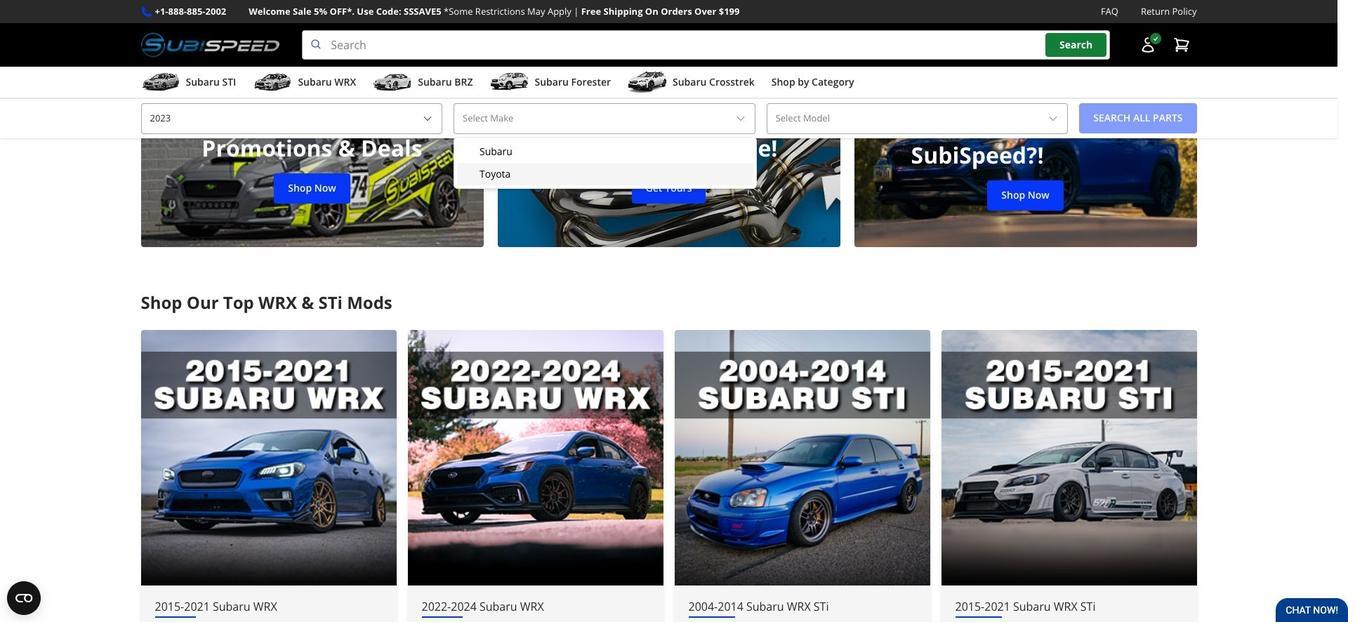 Task type: locate. For each thing, give the bounding box(es) containing it.
group
[[457, 140, 753, 185]]

open widget image
[[7, 581, 41, 615]]

search input field
[[302, 30, 1110, 60]]



Task type: vqa. For each thing, say whether or not it's contained in the screenshot.
(Single
no



